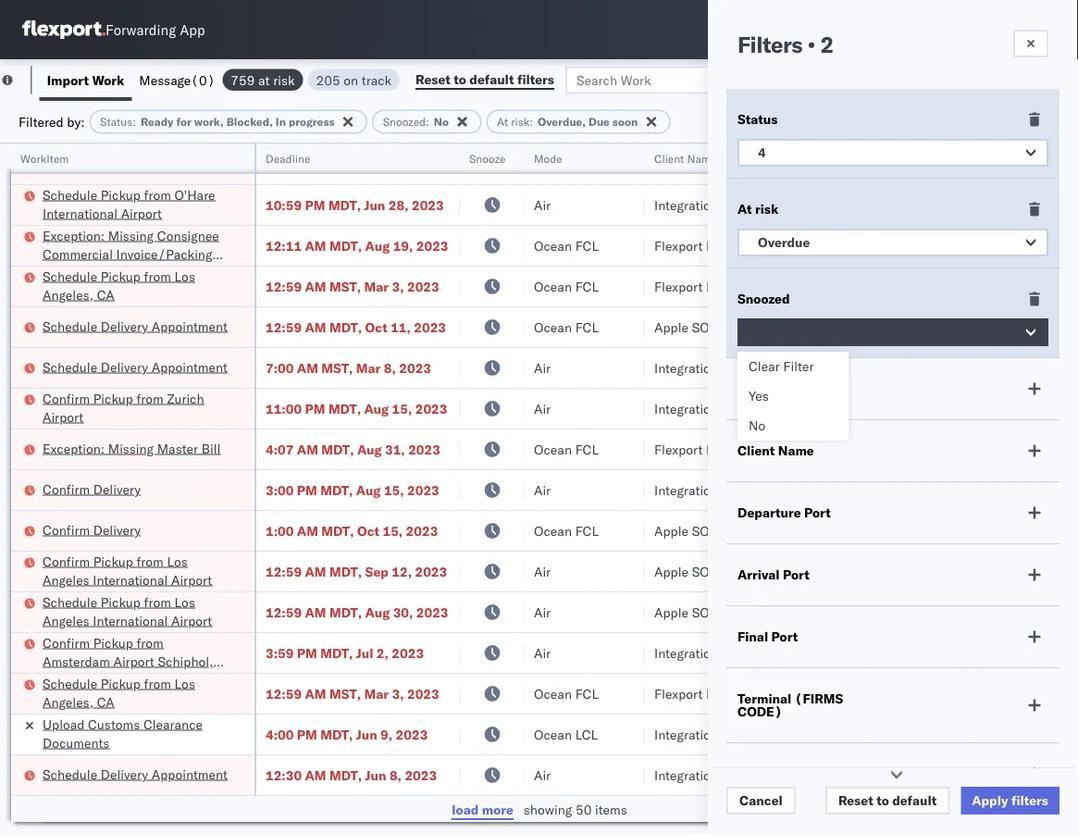 Task type: describe. For each thing, give the bounding box(es) containing it.
7:00
[[266, 360, 294, 376]]

apple so storage (do not use) for 1:00 am mdt, oct 15, 2023
[[655, 523, 854, 539]]

schedule pickup from o'hare international airport link
[[43, 186, 231, 223]]

2023 for schedule pickup from o'hare international airport link
[[412, 197, 444, 213]]

terminal (firms code)
[[738, 691, 844, 720]]

8 flex- from the top
[[990, 441, 1030, 457]]

confirm pickup from amsterdam airport schiphol, haarlemmermeer, netherlands link
[[43, 634, 231, 688]]

12:30
[[266, 767, 302, 783]]

exception: for exception: missing consignee commercial invoice/packing list
[[43, 227, 105, 244]]

7 resize handle column header from the left
[[1045, 144, 1068, 833]]

flex
[[960, 151, 981, 165]]

4:59
[[266, 156, 294, 172]]

2377570
[[1030, 482, 1079, 498]]

13 flex- from the top
[[990, 645, 1030, 661]]

1 2177389 from the top
[[1030, 319, 1079, 335]]

exception: missing master bill
[[43, 440, 221, 456]]

2342347
[[1030, 563, 1079, 580]]

jun for 9,
[[356, 726, 377, 743]]

4 flex- from the top
[[990, 278, 1030, 294]]

2171354
[[1030, 767, 1079, 783]]

angeles, for first the schedule pickup from los angeles, ca button from the bottom
[[43, 694, 94, 710]]

status for status : ready for work, blocked, in progress
[[100, 115, 133, 129]]

exception: missing master bill button
[[43, 439, 221, 460]]

ltd.
[[876, 156, 899, 172]]

30,
[[393, 604, 413, 620]]

mode button
[[525, 147, 627, 166]]

on left flex-2389713
[[934, 400, 953, 417]]

3 integration test account - karl lagerfeld from the top
[[775, 726, 1016, 743]]

bookings for exception: missing consignee commercial invoice/packing list button
[[775, 238, 829, 254]]

yes
[[749, 388, 769, 404]]

not for 1:00 am mdt, oct 15, 2023
[[792, 523, 817, 539]]

3 ocean from the top
[[534, 278, 572, 294]]

international inside schedule pickup from o'hare international airport
[[43, 205, 118, 221]]

0 horizontal spatial risk
[[273, 72, 295, 88]]

status for status
[[738, 111, 778, 127]]

client name inside button
[[655, 151, 717, 165]]

1:00
[[266, 523, 294, 539]]

default for reset to default
[[893, 793, 937, 809]]

1919146
[[1030, 441, 1079, 457]]

14 flex- from the top
[[990, 686, 1030, 702]]

8 ocean from the top
[[534, 726, 572, 743]]

0 horizontal spatial no
[[434, 115, 449, 129]]

3 fcl from the top
[[576, 319, 599, 335]]

3:00 pm mdt, aug 15, 2023
[[266, 482, 440, 498]]

bookings test consignee for second the schedule pickup from los angeles, ca button from the bottom
[[775, 278, 923, 294]]

12:59 am mst, mar 3, 2023 for second the schedule pickup from los angeles, ca button from the bottom
[[266, 278, 440, 294]]

apple for 12:59 am mdt, aug 30, 2023
[[655, 604, 689, 620]]

flex-2221222
[[990, 197, 1079, 213]]

airport inside confirm pickup from los angeles international airport
[[171, 572, 212, 588]]

los for confirm pickup from los angeles international airport button
[[167, 553, 188, 569]]

1 flex-2177389 from the top
[[990, 319, 1079, 335]]

exception: missing consignee commercial invoice/packing list link
[[43, 226, 231, 281]]

2023 for 1:00 am mdt, oct 15, 2023 confirm delivery link
[[406, 523, 438, 539]]

so for 12:59 am mdt, aug 30, 2023
[[692, 604, 710, 620]]

2023 for 'confirm pickup from zurich airport' link
[[415, 400, 448, 417]]

integration for 11:00 pm mdt, aug 15, 2023
[[775, 400, 839, 417]]

account for 11:00 pm mdt, aug 15, 2023
[[870, 400, 919, 417]]

1 flex- from the top
[[990, 156, 1030, 172]]

5 12:59 from the top
[[266, 686, 302, 702]]

bookings test consignee for exception: missing consignee commercial invoice/packing list button
[[775, 238, 923, 254]]

load more
[[452, 802, 514, 818]]

exception: missing consignee commercial invoice/packing list button
[[43, 226, 231, 281]]

apple for 12:59 am mdt, oct 11, 2023
[[655, 319, 689, 335]]

3 bookings from the top
[[775, 441, 829, 457]]

forwarding app link
[[22, 20, 205, 39]]

integration for 3:59 pm mdt, jul 2, 2023
[[775, 645, 839, 661]]

cancel
[[740, 793, 783, 809]]

3 confirm from the top
[[43, 522, 90, 538]]

(do for 12:59 am mdt, aug 30, 2023
[[761, 604, 788, 620]]

showing
[[524, 802, 573, 818]]

flex-1919146
[[990, 441, 1079, 457]]

for
[[176, 115, 192, 129]]

pickup for confirm pickup from zurich airport button
[[93, 390, 133, 406]]

air for 11:00 pm mdt, aug 15, 2023
[[534, 400, 551, 417]]

from for confirm pickup from amsterdam airport schiphol, haarlemmermeer, netherlands button
[[137, 635, 164, 651]]

2 schedule pickup from los angeles, ca button from the top
[[43, 675, 231, 713]]

15 flex- from the top
[[990, 726, 1030, 743]]

clearance
[[143, 716, 203, 732]]

reset to default filters
[[416, 71, 555, 88]]

pickup for second the schedule pickup from los angeles, ca button from the bottom
[[101, 268, 141, 284]]

5 fcl from the top
[[576, 523, 599, 539]]

confirm pickup from amsterdam airport schiphol, haarlemmermeer, netherlands button
[[43, 634, 231, 688]]

reset for reset to default filters
[[416, 71, 451, 88]]

os
[[1026, 23, 1044, 37]]

3 flexport from the top
[[655, 441, 703, 457]]

flexport demo consignee for first the schedule pickup from los angeles, ca button from the bottom
[[655, 686, 806, 702]]

1 vertical spatial mar
[[356, 360, 381, 376]]

amsterdam
[[43, 653, 110, 669]]

2023 for schedule delivery appointment link related to 12:59
[[414, 319, 446, 335]]

7 flex- from the top
[[990, 400, 1030, 417]]

list
[[43, 264, 64, 281]]

by:
[[67, 113, 85, 130]]

overdue,
[[538, 115, 586, 129]]

2023 for schedule pickup from los angeles international airport link
[[417, 604, 449, 620]]

schedule delivery appointment link for 12:30
[[43, 765, 228, 784]]

2 vertical spatial name
[[785, 766, 821, 782]]

load more button
[[451, 801, 515, 819]]

filtered
[[19, 113, 64, 130]]

snoozed for snoozed : no
[[383, 115, 426, 129]]

mdt, for 4:00 pm mdt, jun 9, 2023
[[321, 726, 353, 743]]

1 vertical spatial mst,
[[322, 360, 353, 376]]

storage for 12:59 am mdt, aug 30, 2023
[[713, 604, 758, 620]]

am for second the schedule pickup from los angeles, ca button from the bottom's schedule pickup from los angeles, ca link
[[305, 278, 326, 294]]

4 ocean fcl from the top
[[534, 441, 599, 457]]

karl for flex-2171354
[[934, 767, 958, 783]]

2 2177389 from the top
[[1030, 523, 1079, 539]]

blocked,
[[227, 115, 273, 129]]

pickup for confirm pickup from los angeles international airport button
[[93, 553, 133, 569]]

upload proof of delivery button
[[43, 154, 186, 175]]

(do for 12:59 am mdt, sep 12, 2023
[[761, 563, 788, 580]]

12:59 am mdt, oct 11, 2023
[[266, 319, 446, 335]]

karl for flex-2132767
[[934, 645, 958, 661]]

not for 12:59 am mdt, aug 30, 2023
[[792, 604, 817, 620]]

account for 4:00 pm mdt, jun 9, 2023
[[870, 726, 919, 743]]

demo for exception: missing consignee commercial invoice/packing list button
[[706, 238, 741, 254]]

2 fcl from the top
[[576, 278, 599, 294]]

list box containing clear filter
[[738, 352, 849, 441]]

final
[[738, 629, 769, 645]]

2132512
[[1030, 726, 1079, 743]]

12:59 am mst, mar 3, 2023 for first the schedule pickup from los angeles, ca button from the bottom
[[266, 686, 440, 702]]

integration test account - karl lagerfeld for flex-2166988
[[775, 360, 1016, 376]]

air for 10:59 pm mdt, jun 28, 2023
[[534, 197, 551, 213]]

status : ready for work, blocked, in progress
[[100, 115, 335, 129]]

mar for first the schedule pickup from los angeles, ca button from the bottom
[[364, 686, 389, 702]]

to for reset to default
[[877, 793, 890, 809]]

air for 12:59 am mdt, aug 30, 2023
[[534, 604, 551, 620]]

apple so storage (do not use) for 12:59 am mdt, oct 11, 2023
[[655, 319, 854, 335]]

integration for 12:30 am mdt, jun 8, 2023
[[775, 767, 839, 783]]

on down 'filter'
[[813, 400, 833, 417]]

1 1911466 from the top
[[1030, 238, 1079, 254]]

reset to default button
[[826, 787, 950, 815]]

reset to default
[[839, 793, 937, 809]]

karl for flex-2166988
[[934, 360, 958, 376]]

use) for 1:00 am mdt, oct 15, 2023
[[821, 523, 854, 539]]

so for 1:00 am mdt, oct 15, 2023
[[692, 523, 710, 539]]

2,
[[377, 645, 389, 661]]

1 12:59 from the top
[[266, 278, 302, 294]]

schedule delivery appointment link for 7:00
[[43, 358, 228, 376]]

cascade for cascade trading ltd.
[[775, 156, 826, 172]]

759 at risk
[[231, 72, 295, 88]]

12 flex- from the top
[[990, 604, 1030, 620]]

app
[[180, 21, 205, 38]]

due
[[589, 115, 610, 129]]

(firms
[[795, 691, 844, 707]]

schedule delivery appointment for 7:00 am mst, mar 8, 2023
[[43, 359, 228, 375]]

am for schedule delivery appointment link corresponding to 7:00
[[297, 360, 318, 376]]

track
[[362, 72, 392, 88]]

4 fcl from the top
[[576, 441, 599, 457]]

3 resize handle column header from the left
[[503, 144, 525, 833]]

integration for 7:00 am mst, mar 8, 2023
[[775, 360, 839, 376]]

1:00 am mdt, oct 15, 2023
[[266, 523, 438, 539]]

1 vertical spatial client
[[738, 443, 775, 459]]

(do for 12:59 am mdt, oct 11, 2023
[[761, 319, 788, 335]]

deadline button
[[256, 147, 442, 166]]

12:59 am mdt, aug 30, 2023
[[266, 604, 449, 620]]

actions
[[1023, 151, 1061, 165]]

pm for 11:00
[[305, 400, 325, 417]]

message (0)
[[139, 72, 215, 88]]

confirm pickup from zurich airport button
[[43, 389, 231, 428]]

9,
[[381, 726, 393, 743]]

on left flex-2377570
[[934, 482, 953, 498]]

resize handle column header for workitem
[[232, 144, 255, 833]]

1 schedule pickup from los angeles, ca button from the top
[[43, 267, 231, 306]]

confirm pickup from amsterdam airport schiphol, haarlemmermeer, netherlands
[[43, 635, 224, 688]]

10 flex- from the top
[[990, 523, 1030, 539]]

1 ocean from the top
[[534, 156, 572, 172]]

3 demo from the top
[[706, 441, 741, 457]]

3 bookings test consignee from the top
[[775, 441, 923, 457]]

mdt, for 3:59 pm mdt, jul 2, 2023
[[321, 645, 353, 661]]

12:11 am mdt, aug 19, 2023
[[266, 238, 449, 254]]

confirm delivery button for 3:00 pm mdt, aug 15, 2023
[[43, 480, 141, 500]]

am right 4:07
[[297, 441, 318, 457]]

filters • 2
[[738, 31, 834, 58]]

account for 7:00 am mst, mar 8, 2023
[[870, 360, 919, 376]]

storage for 1:00 am mdt, oct 15, 2023
[[713, 523, 758, 539]]

aug for 11:00 pm mdt, aug 15, 2023
[[364, 400, 389, 417]]

filters
[[738, 31, 803, 58]]

of
[[123, 155, 135, 171]]

2 confirm from the top
[[43, 481, 90, 497]]

1911466 for second the schedule pickup from los angeles, ca button from the bottom
[[1030, 278, 1079, 294]]

3 lagerfeld from the top
[[961, 726, 1016, 743]]

11 flex- from the top
[[990, 563, 1030, 580]]

flex-2171354
[[990, 767, 1079, 783]]

pickup for first the schedule pickup from los angeles, ca button from the bottom
[[101, 675, 141, 692]]

delivery for 3:00
[[93, 481, 141, 497]]

upload for upload proof of delivery
[[43, 155, 85, 171]]

1 flex-1911466 from the top
[[990, 238, 1079, 254]]

airport inside schedule pickup from o'hare international airport
[[121, 205, 162, 221]]

upload proof of delivery link
[[43, 154, 186, 173]]

1 vertical spatial filters
[[1012, 793, 1049, 809]]

3 karl from the top
[[934, 726, 958, 743]]

2166988
[[1030, 360, 1079, 376]]

apple for 12:59 am mdt, sep 12, 2023
[[655, 563, 689, 580]]

1 fcl from the top
[[576, 238, 599, 254]]

flex-2132512
[[990, 726, 1079, 743]]

2124373
[[1030, 156, 1079, 172]]

ocean fcl for second the schedule pickup from los angeles, ca button from the bottom
[[534, 278, 599, 294]]

-- for 1:00 am mdt, oct 15, 2023
[[775, 523, 791, 539]]

50
[[576, 802, 592, 818]]

from for 'schedule pickup from los angeles international airport' button
[[144, 594, 171, 610]]

1 vertical spatial no
[[749, 418, 766, 434]]

2389713
[[1030, 400, 1079, 417]]

6 ocean from the top
[[534, 523, 572, 539]]

schedule pickup from los angeles international airport button
[[43, 593, 231, 632]]

2023 for second the schedule pickup from los angeles, ca button from the bottom's schedule pickup from los angeles, ca link
[[407, 278, 440, 294]]

0 vertical spatial filters
[[518, 71, 555, 88]]

4 ocean from the top
[[534, 319, 572, 335]]

terminal
[[738, 691, 792, 707]]

delivery for 12:30
[[101, 766, 148, 782]]

proof
[[88, 155, 119, 171]]

ocean lcl for 4:00 pm mdt, jun 9, 2023
[[534, 726, 598, 743]]

28,
[[389, 197, 409, 213]]

9 flex- from the top
[[990, 482, 1030, 498]]

account for 3:00 pm mdt, aug 15, 2023
[[870, 482, 919, 498]]

205 on track
[[316, 72, 392, 88]]

haarlemmermeer,
[[43, 672, 148, 688]]

schedule for schedule pickup from o'hare international airport link
[[43, 187, 97, 203]]

12:11
[[266, 238, 302, 254]]

in
[[276, 115, 286, 129]]

apply filters
[[972, 793, 1049, 809]]

15, for 11:00 pm mdt, aug 15, 2023
[[392, 400, 412, 417]]

integration for 4:00 pm mdt, jun 9, 2023
[[775, 726, 839, 743]]

2 flex- from the top
[[990, 197, 1030, 213]]

7 ocean from the top
[[534, 686, 572, 702]]

risk for at risk : overdue, due soon
[[511, 115, 530, 129]]

missing for master
[[108, 440, 154, 456]]

3 flexport demo consignee from the top
[[655, 441, 806, 457]]



Task type: vqa. For each thing, say whether or not it's contained in the screenshot.


Task type: locate. For each thing, give the bounding box(es) containing it.
delivery down "exception: missing consignee commercial invoice/packing list"
[[101, 318, 148, 334]]

air for 12:30 am mdt, jun 8, 2023
[[534, 767, 551, 783]]

international
[[43, 205, 118, 221], [93, 572, 168, 588], [93, 613, 168, 629]]

lcl up 50
[[576, 726, 598, 743]]

am right 12:11
[[305, 238, 326, 254]]

air for 3:59 pm mdt, jul 2, 2023
[[534, 645, 551, 661]]

4:59 pm mdt, sep 3, 2023
[[266, 156, 430, 172]]

swarovski
[[934, 197, 993, 213]]

los down confirm pickup from los angeles international airport button
[[175, 594, 195, 610]]

filters
[[518, 71, 555, 88], [1012, 793, 1049, 809]]

pm right 3:00
[[297, 482, 317, 498]]

2 vertical spatial schedule delivery appointment
[[43, 766, 228, 782]]

upload customs clearance documents link
[[43, 715, 231, 752]]

1 flexport from the top
[[655, 238, 703, 254]]

am for schedule delivery appointment link related to 12:59
[[305, 319, 326, 335]]

2 vertical spatial 3,
[[392, 686, 404, 702]]

trading
[[709, 156, 753, 172], [829, 156, 873, 172]]

2 vertical spatial jun
[[365, 767, 387, 783]]

documents
[[43, 735, 110, 751]]

2 schedule delivery appointment button from the top
[[43, 358, 228, 378]]

schedule pickup from los angeles, ca button down invoice/packing
[[43, 267, 231, 306]]

confirm inside 'confirm pickup from amsterdam airport schiphol, haarlemmermeer, netherlands'
[[43, 635, 90, 651]]

1 schedule pickup from los angeles, ca link from the top
[[43, 267, 231, 304]]

1 upload from the top
[[43, 155, 85, 171]]

flex id button
[[951, 147, 1079, 166]]

1 vertical spatial --
[[775, 523, 791, 539]]

-- for 12:59 am mdt, oct 11, 2023
[[775, 319, 791, 335]]

angeles inside the schedule pickup from los angeles international airport
[[43, 613, 89, 629]]

pickup up exception: missing master bill
[[93, 390, 133, 406]]

am up 7:00 am mst, mar 8, 2023
[[305, 319, 326, 335]]

to inside button
[[454, 71, 467, 88]]

lagerfeld up flex-2389713
[[961, 360, 1016, 376]]

2 bookings from the top
[[775, 278, 829, 294]]

message
[[139, 72, 191, 88]]

list box
[[738, 352, 849, 441]]

0 horizontal spatial client name
[[655, 151, 717, 165]]

clear filter
[[749, 358, 814, 375]]

confirm delivery link for 1:00 am mdt, oct 15, 2023
[[43, 521, 141, 539]]

load
[[452, 802, 479, 818]]

mdt, for 12:59 am mdt, aug 30, 2023
[[330, 604, 362, 620]]

2 schedule delivery appointment link from the top
[[43, 358, 228, 376]]

invoice/packing
[[116, 246, 212, 262]]

2 demo from the top
[[706, 278, 741, 294]]

name left the 4
[[687, 151, 717, 165]]

name inside button
[[687, 151, 717, 165]]

2 vertical spatial flex-1911466
[[990, 686, 1079, 702]]

to
[[454, 71, 467, 88], [877, 793, 890, 809]]

flexport demo consignee for second the schedule pickup from los angeles, ca button from the bottom
[[655, 278, 806, 294]]

1 resize handle column header from the left
[[232, 144, 255, 833]]

aug for 3:00 pm mdt, aug 15, 2023
[[356, 482, 381, 498]]

pickup for confirm pickup from amsterdam airport schiphol, haarlemmermeer, netherlands button
[[93, 635, 133, 651]]

mdt, for 3:00 pm mdt, aug 15, 2023
[[321, 482, 353, 498]]

2 vertical spatial mar
[[364, 686, 389, 702]]

2 vertical spatial schedule delivery appointment link
[[43, 765, 228, 784]]

los
[[175, 268, 195, 284], [167, 553, 188, 569], [175, 594, 195, 610], [175, 675, 195, 692]]

1 appointment from the top
[[152, 318, 228, 334]]

angeles for confirm pickup from los angeles international airport
[[43, 572, 89, 588]]

from inside 'confirm pickup from amsterdam airport schiphol, haarlemmermeer, netherlands'
[[137, 635, 164, 651]]

forwarding app
[[106, 21, 205, 38]]

port for departure port
[[805, 505, 831, 521]]

trading left ltd.
[[829, 156, 873, 172]]

aug for 12:59 am mdt, aug 30, 2023
[[365, 604, 390, 620]]

5 ocean from the top
[[534, 441, 572, 457]]

2 vertical spatial 1911466
[[1030, 686, 1079, 702]]

1 horizontal spatial trading
[[829, 156, 873, 172]]

am for confirm pickup from los angeles international airport 'link'
[[305, 563, 326, 580]]

1 cascade from the left
[[655, 156, 706, 172]]

1 horizontal spatial to
[[877, 793, 890, 809]]

0 vertical spatial risk
[[273, 72, 295, 88]]

missing down confirm pickup from zurich airport button
[[108, 440, 154, 456]]

10:59
[[266, 197, 302, 213]]

0 vertical spatial mst,
[[330, 278, 361, 294]]

so for 12:59 am mdt, sep 12, 2023
[[692, 563, 710, 580]]

sep up 10:59 pm mdt, jun 28, 2023
[[356, 156, 380, 172]]

mode inside button
[[534, 151, 563, 165]]

5 confirm from the top
[[43, 635, 90, 651]]

0 vertical spatial exception:
[[43, 227, 105, 244]]

storage for 12:59 am mdt, oct 11, 2023
[[713, 319, 758, 335]]

0 vertical spatial angeles,
[[43, 287, 94, 303]]

2023 for 12:30 schedule delivery appointment link
[[405, 767, 437, 783]]

6 fcl from the top
[[576, 686, 599, 702]]

0 vertical spatial confirm delivery button
[[43, 480, 141, 500]]

3 schedule delivery appointment link from the top
[[43, 765, 228, 784]]

confirm delivery down the exception: missing master bill button
[[43, 481, 141, 497]]

2 flexport from the top
[[655, 278, 703, 294]]

0 vertical spatial schedule pickup from los angeles, ca button
[[43, 267, 231, 306]]

16 flex- from the top
[[990, 767, 1030, 783]]

1 angeles from the top
[[43, 572, 89, 588]]

pm right 3:59
[[297, 645, 317, 661]]

bookings down overdue
[[775, 278, 829, 294]]

schedule delivery appointment link up 'confirm pickup from zurich airport' link
[[43, 358, 228, 376]]

0 horizontal spatial to
[[454, 71, 467, 88]]

no down reset to default filters button
[[434, 115, 449, 129]]

mar down 12:11 am mdt, aug 19, 2023
[[364, 278, 389, 294]]

1 vertical spatial confirm delivery
[[43, 522, 141, 538]]

mdt, for 4:07 am mdt, aug 31, 2023
[[322, 441, 354, 457]]

confirm inside confirm pickup from zurich airport
[[43, 390, 90, 406]]

1 confirm delivery from the top
[[43, 481, 141, 497]]

2023 for upload proof of delivery 'link'
[[398, 156, 430, 172]]

None text field
[[873, 16, 903, 44]]

account for 10:59 pm mdt, jun 28, 2023
[[870, 197, 919, 213]]

: for snoozed
[[426, 115, 429, 129]]

15, down 31,
[[384, 482, 404, 498]]

6 schedule from the top
[[43, 675, 97, 692]]

1 vertical spatial schedule pickup from los angeles, ca link
[[43, 675, 231, 712]]

0 vertical spatial schedule delivery appointment
[[43, 318, 228, 334]]

0 vertical spatial 12:59 am mst, mar 3, 2023
[[266, 278, 440, 294]]

1 vertical spatial name
[[778, 443, 815, 459]]

1 ocean fcl from the top
[[534, 238, 599, 254]]

fcl
[[576, 238, 599, 254], [576, 278, 599, 294], [576, 319, 599, 335], [576, 441, 599, 457], [576, 523, 599, 539], [576, 686, 599, 702]]

3 schedule delivery appointment button from the top
[[43, 765, 228, 786]]

1 horizontal spatial mode
[[738, 381, 773, 397]]

12,
[[392, 563, 412, 580]]

12:59 for schedule pickup from los angeles international airport link
[[266, 604, 302, 620]]

integration test account - on ag
[[655, 400, 854, 417], [775, 400, 974, 417], [655, 482, 854, 498], [775, 482, 974, 498]]

flex-1911466 for second the schedule pickup from los angeles, ca button from the bottom
[[990, 278, 1079, 294]]

1 karl from the top
[[934, 360, 958, 376]]

cascade right the 4
[[775, 156, 826, 172]]

0 vertical spatial international
[[43, 205, 118, 221]]

2 12:59 from the top
[[266, 319, 302, 335]]

name
[[687, 151, 717, 165], [778, 443, 815, 459], [785, 766, 821, 782]]

schedule down list
[[43, 318, 97, 334]]

risk left overdue,
[[511, 115, 530, 129]]

carrier
[[738, 766, 782, 782]]

schedule pickup from los angeles, ca down commercial
[[43, 268, 195, 303]]

1 vertical spatial snoozed
[[738, 291, 790, 307]]

more
[[482, 802, 514, 818]]

pickup inside the schedule pickup from los angeles international airport
[[101, 594, 141, 610]]

schedule pickup from los angeles, ca for second the schedule pickup from los angeles, ca button from the bottom
[[43, 268, 195, 303]]

2 ocean from the top
[[534, 238, 572, 254]]

lagerfeld for flex-2166988
[[961, 360, 1016, 376]]

mdt, down '1:00 am mdt, oct 15, 2023' at left bottom
[[330, 563, 362, 580]]

5 ocean fcl from the top
[[534, 523, 599, 539]]

5 flex- from the top
[[990, 319, 1030, 335]]

12:59 for confirm pickup from los angeles international airport 'link'
[[266, 563, 302, 580]]

appointment
[[152, 318, 228, 334], [152, 359, 228, 375], [152, 766, 228, 782]]

schedule pickup from los angeles international airport
[[43, 594, 212, 629]]

1911466 up 2132512 at the bottom right of the page
[[1030, 686, 1079, 702]]

1 schedule delivery appointment from the top
[[43, 318, 228, 334]]

pm right the "4:59"
[[297, 156, 317, 172]]

schedule delivery appointment button up 'confirm pickup from zurich airport' link
[[43, 358, 228, 378]]

am right 1:00
[[297, 523, 318, 539]]

mst, down 12:59 am mdt, oct 11, 2023 on the left
[[322, 360, 353, 376]]

mdt, for 10:59 pm mdt, jun 28, 2023
[[329, 197, 361, 213]]

apple so storage (do not use)
[[655, 319, 854, 335], [655, 523, 854, 539], [655, 563, 854, 580], [775, 563, 974, 580], [655, 604, 854, 620], [775, 604, 974, 620]]

schedule down the workitem
[[43, 187, 97, 203]]

jun left the 9,
[[356, 726, 377, 743]]

0 vertical spatial lcl
[[576, 156, 598, 172]]

bookings for first the schedule pickup from los angeles, ca button from the bottom
[[775, 686, 829, 702]]

risk for at risk
[[755, 201, 779, 217]]

0 vertical spatial mar
[[364, 278, 389, 294]]

15, for 1:00 am mdt, oct 15, 2023
[[383, 523, 403, 539]]

aug down 4:07 am mdt, aug 31, 2023 on the bottom left of page
[[356, 482, 381, 498]]

ocean fcl for first the schedule pickup from los angeles, ca button from the bottom
[[534, 686, 599, 702]]

pickup inside 'confirm pickup from amsterdam airport schiphol, haarlemmermeer, netherlands'
[[93, 635, 133, 651]]

1 flexport demo consignee from the top
[[655, 238, 806, 254]]

1 vertical spatial schedule pickup from los angeles, ca
[[43, 675, 195, 710]]

1 vertical spatial international
[[93, 572, 168, 588]]

2 confirm delivery link from the top
[[43, 521, 141, 539]]

pickup up customs
[[101, 675, 141, 692]]

2 flex-1911466 from the top
[[990, 278, 1079, 294]]

(0)
[[191, 72, 215, 88]]

schedule pickup from los angeles, ca button up customs
[[43, 675, 231, 713]]

1 confirm delivery button from the top
[[43, 480, 141, 500]]

name up departure port at right
[[778, 443, 815, 459]]

air for 12:59 am mdt, sep 12, 2023
[[534, 563, 551, 580]]

1 vertical spatial mode
[[738, 381, 773, 397]]

0 vertical spatial ocean lcl
[[534, 156, 598, 172]]

1 horizontal spatial client
[[738, 443, 775, 459]]

1 vertical spatial flex-2177389
[[990, 523, 1079, 539]]

flex-2389713
[[990, 400, 1079, 417]]

0 vertical spatial schedule pickup from los angeles, ca link
[[43, 267, 231, 304]]

2 horizontal spatial :
[[530, 115, 533, 129]]

1 vertical spatial 12:59 am mst, mar 3, 2023
[[266, 686, 440, 702]]

mar up 11:00 pm mdt, aug 15, 2023
[[356, 360, 381, 376]]

pm
[[297, 156, 317, 172], [305, 197, 325, 213], [305, 400, 325, 417], [297, 482, 317, 498], [297, 645, 317, 661], [297, 726, 317, 743]]

from down invoice/packing
[[144, 268, 171, 284]]

name right the carrier
[[785, 766, 821, 782]]

pickup inside confirm pickup from zurich airport
[[93, 390, 133, 406]]

flex-1911466
[[990, 238, 1079, 254], [990, 278, 1079, 294], [990, 686, 1079, 702]]

schedule inside schedule pickup from o'hare international airport
[[43, 187, 97, 203]]

confirm pickup from los angeles international airport button
[[43, 552, 231, 591]]

on up departure port at right
[[813, 482, 833, 498]]

0 vertical spatial schedule pickup from los angeles, ca
[[43, 268, 195, 303]]

0 vertical spatial missing
[[108, 227, 154, 244]]

2 schedule pickup from los angeles, ca link from the top
[[43, 675, 231, 712]]

2 trading from the left
[[829, 156, 873, 172]]

2 schedule delivery appointment from the top
[[43, 359, 228, 375]]

schedule delivery appointment link for 12:59
[[43, 317, 228, 336]]

ca down "exception: missing consignee commercial invoice/packing list"
[[97, 287, 114, 303]]

client name
[[655, 151, 717, 165], [738, 443, 815, 459]]

4:00
[[266, 726, 294, 743]]

0 horizontal spatial client
[[655, 151, 685, 165]]

flex-2177389 up flex-2166988
[[990, 319, 1079, 335]]

1 vertical spatial risk
[[511, 115, 530, 129]]

flex-2124373 button
[[960, 151, 1079, 177], [960, 151, 1079, 177]]

missing inside "exception: missing consignee commercial invoice/packing list"
[[108, 227, 154, 244]]

2 integration test account - karl lagerfeld from the top
[[775, 645, 1016, 661]]

lagerfeld up the apply
[[961, 767, 1016, 783]]

1 ca from the top
[[97, 287, 114, 303]]

6 ocean fcl from the top
[[534, 686, 599, 702]]

default up snooze on the top of the page
[[470, 71, 514, 88]]

airport inside the schedule pickup from los angeles international airport
[[171, 613, 212, 629]]

airport inside confirm pickup from zurich airport
[[43, 409, 84, 425]]

1 vertical spatial at
[[738, 201, 752, 217]]

mst, down "3:59 pm mdt, jul 2, 2023"
[[330, 686, 361, 702]]

delivery up confirm pickup from zurich airport
[[101, 359, 148, 375]]

3 schedule from the top
[[43, 318, 97, 334]]

port
[[805, 505, 831, 521], [783, 567, 810, 583], [772, 629, 799, 645]]

0 vertical spatial confirm delivery
[[43, 481, 141, 497]]

3:59
[[266, 645, 294, 661]]

1 bookings test consignee from the top
[[775, 238, 923, 254]]

2
[[821, 31, 834, 58]]

mar down 2,
[[364, 686, 389, 702]]

international for confirm
[[93, 572, 168, 588]]

sep left 12, on the bottom of the page
[[365, 563, 389, 580]]

3 flex- from the top
[[990, 238, 1030, 254]]

international inside confirm pickup from los angeles international airport
[[93, 572, 168, 588]]

2 cascade from the left
[[775, 156, 826, 172]]

12:30 am mdt, jun 8, 2023
[[266, 767, 437, 783]]

exception
[[898, 72, 959, 88]]

schedule pickup from los angeles, ca
[[43, 268, 195, 303], [43, 675, 195, 710]]

bookings
[[775, 238, 829, 254], [775, 278, 829, 294], [775, 441, 829, 457], [775, 686, 829, 702]]

2 1911466 from the top
[[1030, 278, 1079, 294]]

schedule delivery appointment button down upload customs clearance documents "link"
[[43, 765, 228, 786]]

international inside the schedule pickup from los angeles international airport
[[93, 613, 168, 629]]

schedule down documents
[[43, 766, 97, 782]]

2 bookings test consignee from the top
[[775, 278, 923, 294]]

exception: inside button
[[43, 440, 105, 456]]

confirm delivery link down the exception: missing master bill button
[[43, 480, 141, 499]]

2 air from the top
[[534, 360, 551, 376]]

flexport
[[655, 238, 703, 254], [655, 278, 703, 294], [655, 441, 703, 457], [655, 686, 703, 702]]

default for reset to default filters
[[470, 71, 514, 88]]

arrival port
[[738, 567, 810, 583]]

1 vertical spatial missing
[[108, 440, 154, 456]]

confirm up amsterdam
[[43, 635, 90, 651]]

apple so storage (do not use) for 12:59 am mdt, sep 12, 2023
[[655, 563, 854, 580]]

to inside 'button'
[[877, 793, 890, 809]]

default left the apply
[[893, 793, 937, 809]]

0 horizontal spatial mode
[[534, 151, 563, 165]]

0 vertical spatial default
[[470, 71, 514, 88]]

id
[[984, 151, 995, 165]]

pm for 10:59
[[305, 197, 325, 213]]

1 vertical spatial exception:
[[43, 440, 105, 456]]

3 : from the left
[[530, 115, 533, 129]]

flex-2124373
[[990, 156, 1079, 172]]

ag
[[836, 400, 854, 417], [956, 400, 974, 417], [836, 482, 854, 498], [956, 482, 974, 498]]

0 vertical spatial upload
[[43, 155, 85, 171]]

exception:
[[43, 227, 105, 244], [43, 440, 105, 456]]

los for first the schedule pickup from los angeles, ca button from the bottom
[[175, 675, 195, 692]]

0 vertical spatial mode
[[534, 151, 563, 165]]

3, for upload proof of delivery button
[[383, 156, 395, 172]]

workitem
[[20, 151, 69, 165]]

1 vertical spatial upload
[[43, 716, 85, 732]]

12:59 up '4:00'
[[266, 686, 302, 702]]

8, for mar
[[384, 360, 396, 376]]

angeles up amsterdam
[[43, 613, 89, 629]]

mdt, for 12:11 am mdt, aug 19, 2023
[[330, 238, 362, 254]]

exception: inside "exception: missing consignee commercial invoice/packing list"
[[43, 227, 105, 244]]

upload left proof
[[43, 155, 85, 171]]

default inside 'button'
[[893, 793, 937, 809]]

pickup inside schedule pickup from o'hare international airport
[[101, 187, 141, 203]]

o'hare
[[175, 187, 215, 203]]

1 trading from the left
[[709, 156, 753, 172]]

status up the 4
[[738, 111, 778, 127]]

2 vertical spatial mst,
[[330, 686, 361, 702]]

angeles for schedule pickup from los angeles international airport
[[43, 613, 89, 629]]

0 vertical spatial oct
[[365, 319, 388, 335]]

ocean lcl up showing 50 items
[[534, 726, 598, 743]]

3:00
[[266, 482, 294, 498]]

from inside confirm pickup from los angeles international airport
[[137, 553, 164, 569]]

0 vertical spatial 3,
[[383, 156, 395, 172]]

0 vertical spatial at
[[497, 115, 508, 129]]

1 schedule pickup from los angeles, ca from the top
[[43, 268, 195, 303]]

2 vertical spatial 15,
[[383, 523, 403, 539]]

mode
[[534, 151, 563, 165], [738, 381, 773, 397]]

205
[[316, 72, 340, 88]]

at risk
[[738, 201, 779, 217]]

ready
[[141, 115, 174, 129]]

client name button
[[645, 147, 747, 166]]

3 1911466 from the top
[[1030, 686, 1079, 702]]

5 resize handle column header from the left
[[744, 144, 766, 833]]

4 flexport from the top
[[655, 686, 703, 702]]

0 vertical spatial flex-2177389
[[990, 319, 1079, 335]]

1 demo from the top
[[706, 238, 741, 254]]

15, for 3:00 pm mdt, aug 15, 2023
[[384, 482, 404, 498]]

sep for 3,
[[356, 156, 380, 172]]

apple for 1:00 am mdt, oct 15, 2023
[[655, 523, 689, 539]]

flexport for exception: missing consignee commercial invoice/packing list button
[[655, 238, 703, 254]]

3 appointment from the top
[[152, 766, 228, 782]]

2 flex-2177389 from the top
[[990, 523, 1079, 539]]

snoozed down overdue
[[738, 291, 790, 307]]

no down "yes"
[[749, 418, 766, 434]]

upload for upload customs clearance documents
[[43, 716, 85, 732]]

from left o'hare
[[144, 187, 171, 203]]

0 vertical spatial port
[[805, 505, 831, 521]]

Search Work text field
[[566, 66, 768, 94]]

delivery for 7:00
[[101, 359, 148, 375]]

1 air from the top
[[534, 197, 551, 213]]

oct for 15,
[[357, 523, 380, 539]]

confirm inside confirm pickup from los angeles international airport
[[43, 553, 90, 569]]

pickup inside confirm pickup from los angeles international airport
[[93, 553, 133, 569]]

2 -- from the top
[[775, 523, 791, 539]]

0 vertical spatial schedule delivery appointment link
[[43, 317, 228, 336]]

so
[[692, 319, 710, 335], [692, 523, 710, 539], [692, 563, 710, 580], [813, 563, 830, 580], [692, 604, 710, 620], [813, 604, 830, 620]]

from left zurich
[[137, 390, 164, 406]]

reset for reset to default
[[839, 793, 874, 809]]

angeles inside confirm pickup from los angeles international airport
[[43, 572, 89, 588]]

risk right at
[[273, 72, 295, 88]]

1 vertical spatial angeles,
[[43, 694, 94, 710]]

4 karl from the top
[[934, 767, 958, 783]]

flexport. image
[[22, 20, 106, 39]]

bookings for second the schedule pickup from los angeles, ca button from the bottom
[[775, 278, 829, 294]]

reset inside button
[[416, 71, 451, 88]]

1 horizontal spatial status
[[738, 111, 778, 127]]

3,
[[383, 156, 395, 172], [392, 278, 404, 294], [392, 686, 404, 702]]

11:00 pm mdt, aug 15, 2023
[[266, 400, 448, 417]]

schedule delivery appointment down "exception: missing consignee commercial invoice/packing list"
[[43, 318, 228, 334]]

4 flexport demo consignee from the top
[[655, 686, 806, 702]]

confirm delivery button up confirm pickup from los angeles international airport
[[43, 521, 141, 541]]

12:59 down 12:11
[[266, 278, 302, 294]]

1 horizontal spatial default
[[893, 793, 937, 809]]

3 flex-1911466 from the top
[[990, 686, 1079, 702]]

file exception button
[[844, 66, 971, 94], [844, 66, 971, 94]]

2 karl from the top
[[934, 645, 958, 661]]

consignee inside "exception: missing consignee commercial invoice/packing list"
[[157, 227, 219, 244]]

0 vertical spatial jun
[[364, 197, 386, 213]]

flex-2177389 button
[[960, 314, 1079, 340], [960, 314, 1079, 340], [960, 518, 1079, 544], [960, 518, 1079, 544]]

schedule delivery appointment link down upload customs clearance documents "link"
[[43, 765, 228, 784]]

confirm pickup from los angeles international airport
[[43, 553, 212, 588]]

flex-2221222 button
[[960, 192, 1079, 218], [960, 192, 1079, 218]]

reset
[[416, 71, 451, 88], [839, 793, 874, 809]]

confirm delivery button for 1:00 am mdt, oct 15, 2023
[[43, 521, 141, 541]]

oct left 11,
[[365, 319, 388, 335]]

1 -- from the top
[[775, 319, 791, 335]]

from inside confirm pickup from zurich airport
[[137, 390, 164, 406]]

4 confirm from the top
[[43, 553, 90, 569]]

confirm pickup from los angeles international airport link
[[43, 552, 231, 589]]

so for 12:59 am mdt, oct 11, 2023
[[692, 319, 710, 335]]

2 confirm delivery button from the top
[[43, 521, 141, 541]]

:
[[133, 115, 136, 129], [426, 115, 429, 129], [530, 115, 533, 129]]

mdt, up 12:30 am mdt, jun 8, 2023
[[321, 726, 353, 743]]

2 schedule from the top
[[43, 268, 97, 284]]

0 horizontal spatial at
[[497, 115, 508, 129]]

0 vertical spatial name
[[687, 151, 717, 165]]

0 vertical spatial sep
[[356, 156, 380, 172]]

1 vertical spatial default
[[893, 793, 937, 809]]

los inside the schedule pickup from los angeles international airport
[[175, 594, 195, 610]]

1 vertical spatial 8,
[[390, 767, 402, 783]]

pm for 3:59
[[297, 645, 317, 661]]

2 vertical spatial port
[[772, 629, 799, 645]]

0 horizontal spatial default
[[470, 71, 514, 88]]

12:59 am mst, mar 3, 2023 up 12:59 am mdt, oct 11, 2023 on the left
[[266, 278, 440, 294]]

departure
[[738, 505, 802, 521]]

from for confirm pickup from los angeles international airport button
[[137, 553, 164, 569]]

airport inside 'confirm pickup from amsterdam airport schiphol, haarlemmermeer, netherlands'
[[113, 653, 154, 669]]

at down cascade trading
[[738, 201, 752, 217]]

sep for 12,
[[365, 563, 389, 580]]

0 vertical spatial client
[[655, 151, 685, 165]]

3, up 11,
[[392, 278, 404, 294]]

3 ocean fcl from the top
[[534, 319, 599, 335]]

: left ready
[[133, 115, 136, 129]]

account for 3:59 pm mdt, jul 2, 2023
[[870, 645, 919, 661]]

pickup
[[101, 187, 141, 203], [101, 268, 141, 284], [93, 390, 133, 406], [93, 553, 133, 569], [101, 594, 141, 610], [93, 635, 133, 651], [101, 675, 141, 692]]

2023 for confirm pickup from amsterdam airport schiphol, haarlemmermeer, netherlands link
[[392, 645, 424, 661]]

2 lagerfeld from the top
[[961, 645, 1016, 661]]

use) for 12:59 am mdt, oct 11, 2023
[[821, 319, 854, 335]]

flexport demo consignee down at risk
[[655, 238, 806, 254]]

1 missing from the top
[[108, 227, 154, 244]]

default inside button
[[470, 71, 514, 88]]

not for 12:59 am mdt, sep 12, 2023
[[792, 563, 817, 580]]

angeles, down haarlemmermeer,
[[43, 694, 94, 710]]

upload inside 'link'
[[43, 155, 85, 171]]

3, up 28,
[[383, 156, 395, 172]]

flex-2166988 button
[[960, 355, 1079, 381], [960, 355, 1079, 381]]

: left overdue,
[[530, 115, 533, 129]]

lagerfeld for flex-2132767
[[961, 645, 1016, 661]]

from for schedule pickup from o'hare international airport button
[[144, 187, 171, 203]]

resize handle column header
[[232, 144, 255, 833], [438, 144, 460, 833], [503, 144, 525, 833], [623, 144, 645, 833], [744, 144, 766, 833], [929, 144, 951, 833], [1045, 144, 1068, 833]]

2 horizontal spatial risk
[[755, 201, 779, 217]]

on
[[813, 400, 833, 417], [934, 400, 953, 417], [813, 482, 833, 498], [934, 482, 953, 498]]

client down 'search work' text box
[[655, 151, 685, 165]]

schedule inside the schedule pickup from los angeles international airport
[[43, 594, 97, 610]]

at for at risk : overdue, due soon
[[497, 115, 508, 129]]

pickup down the schedule pickup from los angeles international airport
[[93, 635, 133, 651]]

1 vertical spatial client name
[[738, 443, 815, 459]]

15,
[[392, 400, 412, 417], [384, 482, 404, 498], [383, 523, 403, 539]]

1 confirm delivery link from the top
[[43, 480, 141, 499]]

7 air from the top
[[534, 645, 551, 661]]

cascade trading
[[655, 156, 753, 172]]

pm for 4:59
[[297, 156, 317, 172]]

0 horizontal spatial reset
[[416, 71, 451, 88]]

1 horizontal spatial cascade
[[775, 156, 826, 172]]

progress
[[289, 115, 335, 129]]

confirm delivery link for 3:00 pm mdt, aug 15, 2023
[[43, 480, 141, 499]]

confirm delivery button
[[43, 480, 141, 500], [43, 521, 141, 541]]

pm right 11:00
[[305, 400, 325, 417]]

1 lagerfeld from the top
[[961, 360, 1016, 376]]

1 horizontal spatial client name
[[738, 443, 815, 459]]

showing 50 items
[[524, 802, 628, 818]]

appointment for 7:00 am mst, mar 8, 2023
[[152, 359, 228, 375]]

exception: missing master bill link
[[43, 439, 221, 458]]

lagerfeld for flex-2171354
[[961, 767, 1016, 783]]

from inside schedule pickup from o'hare international airport
[[144, 187, 171, 203]]

0 vertical spatial 2177389
[[1030, 319, 1079, 335]]

0 horizontal spatial status
[[100, 115, 133, 129]]

lcl for 4:00 pm mdt, jun 9, 2023
[[576, 726, 598, 743]]

pm right 10:59
[[305, 197, 325, 213]]

on
[[344, 72, 358, 88]]

mdt, left 'jul'
[[321, 645, 353, 661]]

2 appointment from the top
[[152, 359, 228, 375]]

airport up haarlemmermeer,
[[113, 653, 154, 669]]

1 horizontal spatial at
[[738, 201, 752, 217]]

1 exception: from the top
[[43, 227, 105, 244]]

0 vertical spatial snoozed
[[383, 115, 426, 129]]

1 vertical spatial angeles
[[43, 613, 89, 629]]

0 vertical spatial schedule delivery appointment button
[[43, 317, 228, 338]]

pickup up the schedule pickup from los angeles international airport
[[93, 553, 133, 569]]

ca for second the schedule pickup from los angeles, ca button from the bottom
[[97, 287, 114, 303]]

0 vertical spatial client name
[[655, 151, 717, 165]]

1 vertical spatial ocean lcl
[[534, 726, 598, 743]]

0 vertical spatial reset
[[416, 71, 451, 88]]

6 flex- from the top
[[990, 360, 1030, 376]]

4:07
[[266, 441, 294, 457]]

airport up exception: missing consignee commercial invoice/packing list button
[[121, 205, 162, 221]]

1 vertical spatial to
[[877, 793, 890, 809]]

6 air from the top
[[534, 604, 551, 620]]

schedule pickup from los angeles, ca link for first the schedule pickup from los angeles, ca button from the bottom
[[43, 675, 231, 712]]

2 confirm delivery from the top
[[43, 522, 141, 538]]

schedule delivery appointment button down "exception: missing consignee commercial invoice/packing list"
[[43, 317, 228, 338]]

1 confirm from the top
[[43, 390, 90, 406]]

mode down clear
[[738, 381, 773, 397]]

am for 1:00 am mdt, oct 15, 2023 confirm delivery link
[[297, 523, 318, 539]]

1 vertical spatial schedule delivery appointment link
[[43, 358, 228, 376]]

delivery inside 'link'
[[138, 155, 186, 171]]

confirm delivery
[[43, 481, 141, 497], [43, 522, 141, 538]]

1 vertical spatial 2177389
[[1030, 523, 1079, 539]]

7:00 am mst, mar 8, 2023
[[266, 360, 432, 376]]

1 vertical spatial reset
[[839, 793, 874, 809]]

1 horizontal spatial filters
[[1012, 793, 1049, 809]]

bookings up departure port at right
[[775, 441, 829, 457]]

test
[[842, 197, 867, 213], [833, 238, 857, 254], [833, 278, 857, 294], [842, 360, 867, 376], [722, 400, 746, 417], [842, 400, 867, 417], [833, 441, 857, 457], [722, 482, 746, 498], [842, 482, 867, 498], [842, 645, 867, 661], [833, 686, 857, 702], [842, 726, 867, 743], [842, 767, 867, 783]]

•
[[808, 31, 816, 58]]

0 vertical spatial angeles
[[43, 572, 89, 588]]

schedule pickup from los angeles, ca link down invoice/packing
[[43, 267, 231, 304]]

bookings test consignee down the integration test account - swarovski
[[775, 238, 923, 254]]

international up commercial
[[43, 205, 118, 221]]

client inside button
[[655, 151, 685, 165]]

flex-2132767 button
[[960, 640, 1079, 666], [960, 640, 1079, 666]]

12:59 up 3:59
[[266, 604, 302, 620]]

schedule pickup from los angeles, ca for first the schedule pickup from los angeles, ca button from the bottom
[[43, 675, 195, 710]]

2023 for exception: missing consignee commercial invoice/packing list link
[[417, 238, 449, 254]]

1 vertical spatial flex-1911466
[[990, 278, 1079, 294]]

upload inside upload customs clearance documents
[[43, 716, 85, 732]]

4 12:59 from the top
[[266, 604, 302, 620]]

import work
[[47, 72, 124, 88]]

missing inside exception: missing master bill link
[[108, 440, 154, 456]]

2132767
[[1030, 645, 1079, 661]]

31,
[[385, 441, 405, 457]]

angeles up the schedule pickup from los angeles international airport
[[43, 572, 89, 588]]

: down reset to default filters button
[[426, 115, 429, 129]]

at up snooze on the top of the page
[[497, 115, 508, 129]]

2 ocean lcl from the top
[[534, 726, 598, 743]]

flex-1911466 for first the schedule pickup from los angeles, ca button from the bottom
[[990, 686, 1079, 702]]

los inside confirm pickup from los angeles international airport
[[167, 553, 188, 569]]

resize handle column header for deadline
[[438, 144, 460, 833]]

1 vertical spatial sep
[[365, 563, 389, 580]]

0 vertical spatial 8,
[[384, 360, 396, 376]]

schedule delivery appointment for 12:30 am mdt, jun 8, 2023
[[43, 766, 228, 782]]

los down invoice/packing
[[175, 268, 195, 284]]

2 vertical spatial schedule delivery appointment button
[[43, 765, 228, 786]]

2 resize handle column header from the left
[[438, 144, 460, 833]]

delivery down the exception: missing master bill button
[[93, 481, 141, 497]]

to for reset to default filters
[[454, 71, 467, 88]]

mdt, for 12:59 am mdt, sep 12, 2023
[[330, 563, 362, 580]]

bookings test consignee up code)
[[775, 686, 923, 702]]

flexport demo consignee for exception: missing consignee commercial invoice/packing list button
[[655, 238, 806, 254]]

pickup down commercial
[[101, 268, 141, 284]]

trading for cascade trading ltd.
[[829, 156, 873, 172]]

reset inside 'button'
[[839, 793, 874, 809]]

from inside the schedule pickup from los angeles international airport
[[144, 594, 171, 610]]

flex-1911466 up flex-2166988
[[990, 278, 1079, 294]]



